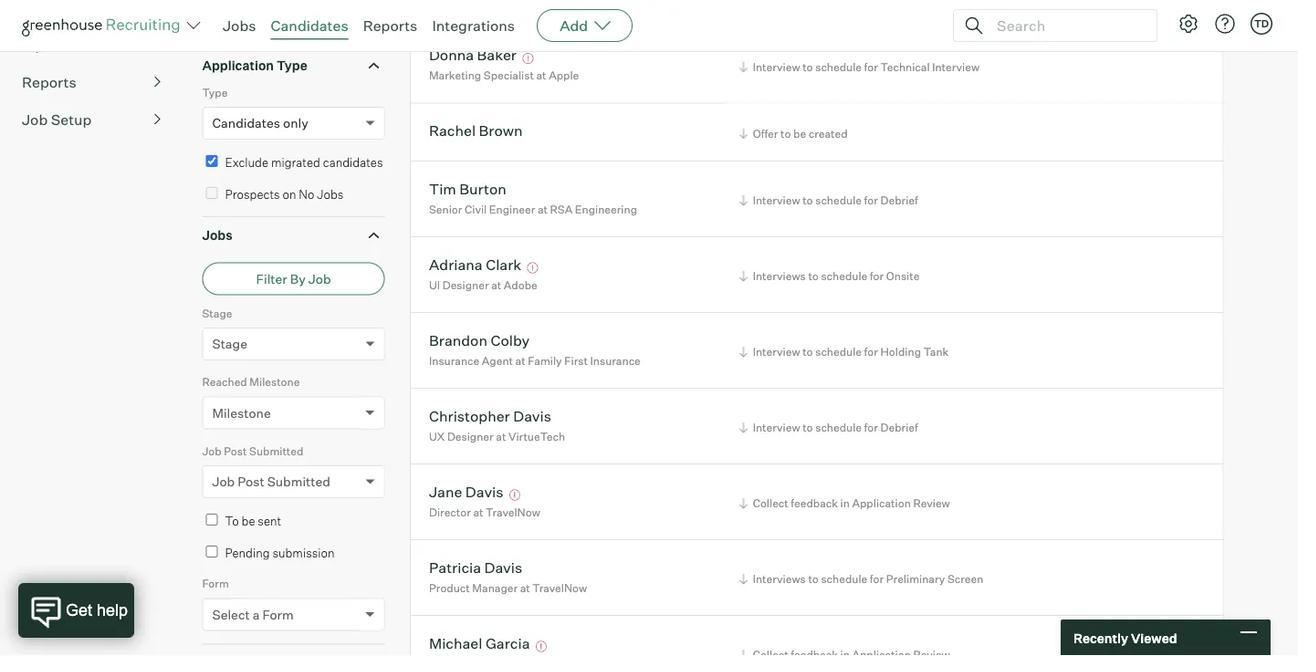 Task type: describe. For each thing, give the bounding box(es) containing it.
patricia
[[429, 559, 481, 577]]

interviews for interviews to schedule for onsite
[[753, 269, 806, 283]]

debrief for burton
[[881, 194, 919, 207]]

select
[[212, 607, 250, 623]]

configure image
[[1178, 13, 1200, 35]]

to be sent
[[225, 514, 282, 529]]

type element
[[202, 84, 385, 153]]

burton
[[460, 180, 507, 198]]

pending submission
[[225, 546, 335, 561]]

0 vertical spatial post
[[224, 445, 247, 458]]

jobs link
[[223, 16, 256, 35]]

recently viewed
[[1074, 630, 1178, 646]]

holding
[[881, 345, 922, 359]]

engineering
[[575, 202, 638, 216]]

0 vertical spatial milestone
[[250, 376, 300, 389]]

michael garcia has been in application review for more than 5 days image
[[533, 642, 550, 653]]

collect feedback in application review link
[[737, 495, 955, 512]]

name for name
[[425, 2, 456, 16]]

donna baker has been in technical interview for more than 14 days image
[[520, 53, 537, 64]]

interviews to schedule for preliminary screen
[[753, 573, 984, 586]]

add
[[560, 16, 588, 35]]

filter by job button
[[202, 263, 385, 296]]

designer inside christopher davis ux designer at virtuetech
[[447, 430, 494, 444]]

only
[[283, 115, 308, 131]]

1 vertical spatial milestone
[[212, 405, 271, 421]]

brandon colby insurance agent at family first insurance
[[429, 331, 641, 368]]

tim
[[429, 180, 457, 198]]

interview to schedule for debrief link for tim burton
[[737, 192, 923, 209]]

virtuetech
[[509, 430, 566, 444]]

christopher davis link
[[429, 407, 552, 428]]

to down interviews to schedule for onsite link
[[803, 345, 813, 359]]

z)
[[282, 9, 296, 25]]

debrief for davis
[[881, 421, 919, 435]]

director at travelnow
[[429, 506, 541, 519]]

preliminary
[[887, 573, 946, 586]]

offer to be created
[[753, 127, 848, 140]]

0 vertical spatial job post submitted
[[202, 445, 304, 458]]

ux
[[429, 430, 445, 444]]

submission
[[273, 546, 335, 561]]

Prospects on No Jobs checkbox
[[206, 187, 218, 199]]

prospects on no jobs
[[225, 187, 344, 202]]

interview to schedule for holding tank link
[[737, 343, 954, 361]]

candidates only
[[212, 115, 308, 131]]

ui
[[429, 278, 440, 292]]

0 vertical spatial designer
[[443, 278, 489, 292]]

candidates link
[[271, 16, 349, 35]]

director
[[429, 506, 471, 519]]

adriana clark
[[429, 255, 522, 274]]

marketing specialist at apple
[[429, 69, 579, 82]]

brown
[[479, 122, 523, 140]]

jane davis
[[429, 483, 504, 501]]

to up feedback
[[803, 421, 813, 435]]

job setup link
[[22, 108, 161, 130]]

1 insurance from the left
[[429, 354, 480, 368]]

form element
[[202, 576, 385, 645]]

To be sent checkbox
[[206, 514, 218, 526]]

schedule left "technical"
[[816, 60, 862, 73]]

candidates for candidates only
[[212, 115, 280, 131]]

jane davis link
[[429, 483, 504, 504]]

davis for patricia
[[485, 559, 523, 577]]

for for brandon colby
[[865, 345, 879, 359]]

patricia davis product manager at travelnow
[[429, 559, 587, 595]]

td
[[1255, 17, 1270, 30]]

integrations link
[[432, 16, 515, 35]]

colby
[[491, 331, 530, 350]]

interview to schedule for technical interview
[[753, 60, 980, 73]]

reports link for job setup link
[[22, 71, 161, 93]]

name (a to z) option
[[212, 9, 296, 25]]

michael garcia
[[429, 634, 530, 653]]

0 vertical spatial travelnow
[[486, 506, 541, 519]]

christopher
[[429, 407, 510, 425]]

interviews for interviews to schedule for preliminary screen
[[753, 573, 806, 586]]

td button
[[1248, 9, 1277, 38]]

reached
[[202, 376, 247, 389]]

1 horizontal spatial type
[[277, 58, 308, 74]]

0 horizontal spatial be
[[242, 514, 255, 529]]

schedule for patricia davis
[[821, 573, 868, 586]]

Exclude migrated candidates checkbox
[[206, 155, 218, 167]]

tank
[[924, 345, 949, 359]]

christopher davis ux designer at virtuetech
[[429, 407, 566, 444]]

interview for tim burton
[[753, 194, 801, 207]]

application type
[[202, 58, 308, 74]]

to left z)
[[267, 9, 280, 25]]

ui designer at adobe
[[429, 278, 538, 292]]

first
[[565, 354, 588, 368]]

interview to schedule for debrief link for christopher davis
[[737, 419, 923, 437]]

1 horizontal spatial application
[[853, 497, 911, 511]]

adriana clark link
[[429, 255, 522, 276]]

candidates for candidates
[[271, 16, 349, 35]]

candidates only option
[[212, 115, 308, 131]]

garcia
[[486, 634, 530, 653]]

0 horizontal spatial application
[[202, 58, 274, 74]]

manager
[[473, 582, 518, 595]]

job inside 'button'
[[309, 271, 331, 287]]

job setup
[[22, 110, 92, 129]]

at down donna baker has been in technical interview for more than 14 days image
[[537, 69, 547, 82]]

schedule for tim burton
[[816, 194, 862, 207]]

interviews to schedule for preliminary screen link
[[737, 571, 989, 588]]

feedback
[[791, 497, 838, 511]]

interviews to schedule for onsite link
[[737, 268, 925, 285]]

marketing
[[429, 69, 482, 82]]

exclude migrated candidates
[[225, 155, 383, 170]]

michael
[[429, 634, 483, 653]]

name (a to z)
[[212, 9, 296, 25]]

rsa
[[550, 202, 573, 216]]

donna
[[429, 46, 474, 64]]

offer to be created link
[[737, 125, 853, 142]]

greenhouse recruiting image
[[22, 15, 186, 37]]

apple
[[549, 69, 579, 82]]

to down offer to be created
[[803, 194, 813, 207]]

technical
[[881, 60, 930, 73]]

type inside type element
[[202, 86, 228, 99]]

1 vertical spatial job post submitted
[[212, 474, 330, 490]]

adobe
[[504, 278, 538, 292]]

screen
[[948, 573, 984, 586]]

product
[[429, 582, 470, 595]]

interview to schedule for technical interview link
[[737, 58, 985, 75]]



Task type: vqa. For each thing, say whether or not it's contained in the screenshot.
Christopher Davis UX Designer at VirtueTech
yes



Task type: locate. For each thing, give the bounding box(es) containing it.
designer
[[443, 278, 489, 292], [447, 430, 494, 444]]

1 vertical spatial post
[[238, 474, 265, 490]]

patricia davis link
[[429, 559, 523, 580]]

0 horizontal spatial form
[[202, 577, 229, 591]]

interview to schedule for debrief
[[753, 194, 919, 207], [753, 421, 919, 435]]

for up collect feedback in application review
[[865, 421, 879, 435]]

at inside brandon colby insurance agent at family first insurance
[[516, 354, 526, 368]]

davis inside christopher davis ux designer at virtuetech
[[514, 407, 552, 425]]

insurance
[[429, 354, 480, 368], [590, 354, 641, 368]]

at left "rsa"
[[538, 202, 548, 216]]

2 debrief from the top
[[881, 421, 919, 435]]

1 vertical spatial debrief
[[881, 421, 919, 435]]

at
[[537, 69, 547, 82], [538, 202, 548, 216], [491, 278, 502, 292], [516, 354, 526, 368], [496, 430, 506, 444], [473, 506, 484, 519], [520, 582, 530, 595]]

application down jobs link
[[202, 58, 274, 74]]

job post submitted down reached milestone element
[[202, 445, 304, 458]]

rachel
[[429, 122, 476, 140]]

for left 'onsite'
[[870, 269, 884, 283]]

stage
[[202, 307, 232, 320], [212, 336, 247, 352]]

submitted
[[249, 445, 304, 458], [267, 474, 330, 490]]

engineer
[[489, 202, 535, 216]]

1 vertical spatial reports
[[22, 73, 76, 91]]

davis inside patricia davis product manager at travelnow
[[485, 559, 523, 577]]

jobs up 'application type'
[[223, 16, 256, 35]]

1 vertical spatial reports link
[[22, 71, 161, 93]]

recently
[[1074, 630, 1129, 646]]

for left "technical"
[[865, 60, 879, 73]]

0 vertical spatial interview to schedule for debrief link
[[737, 192, 923, 209]]

travelnow down 'jane davis has been in application review for more than 5 days' "image"
[[486, 506, 541, 519]]

2 interviews from the top
[[753, 573, 806, 586]]

1 vertical spatial application
[[853, 497, 911, 511]]

1 vertical spatial travelnow
[[533, 582, 587, 595]]

interview for christopher davis
[[753, 421, 801, 435]]

for left holding
[[865, 345, 879, 359]]

tim burton senior civil engineer at rsa engineering
[[429, 180, 638, 216]]

reports right candidates link
[[363, 16, 418, 35]]

travelnow up michael garcia has been in application review for more than 5 days image
[[533, 582, 587, 595]]

reached milestone element
[[202, 374, 385, 443]]

post down reached
[[224, 445, 247, 458]]

debrief down holding
[[881, 421, 919, 435]]

pipeline link
[[22, 34, 161, 55]]

milestone
[[250, 376, 300, 389], [212, 405, 271, 421]]

jane davis has been in application review for more than 5 days image
[[507, 490, 523, 501]]

schedule left preliminary
[[821, 573, 868, 586]]

adriana clark has been in onsite for more than 21 days image
[[525, 263, 541, 274]]

reports link for the integrations link at the top
[[363, 16, 418, 35]]

job post submitted element
[[202, 443, 385, 512]]

type down 'application type'
[[202, 86, 228, 99]]

travelnow inside patricia davis product manager at travelnow
[[533, 582, 587, 595]]

to up offer to be created
[[803, 60, 813, 73]]

schedule left holding
[[816, 345, 862, 359]]

0 vertical spatial type
[[277, 58, 308, 74]]

1 vertical spatial designer
[[447, 430, 494, 444]]

1 vertical spatial candidates
[[212, 115, 280, 131]]

type down candidates link
[[277, 58, 308, 74]]

at inside tim burton senior civil engineer at rsa engineering
[[538, 202, 548, 216]]

clark
[[486, 255, 522, 274]]

brandon colby link
[[429, 331, 530, 352]]

1 vertical spatial type
[[202, 86, 228, 99]]

2 interview to schedule for debrief from the top
[[753, 421, 919, 435]]

1 vertical spatial form
[[263, 607, 294, 623]]

candidates up exclude
[[212, 115, 280, 131]]

form right a
[[263, 607, 294, 623]]

insurance down brandon
[[429, 354, 480, 368]]

civil
[[465, 202, 487, 216]]

2 vertical spatial jobs
[[202, 228, 233, 244]]

2 vertical spatial davis
[[485, 559, 523, 577]]

form
[[202, 577, 229, 591], [263, 607, 294, 623]]

0 vertical spatial debrief
[[881, 194, 919, 207]]

adriana
[[429, 255, 483, 274]]

job
[[22, 110, 48, 129], [309, 271, 331, 287], [202, 445, 222, 458], [212, 474, 235, 490]]

0 vertical spatial reports link
[[363, 16, 418, 35]]

1 interviews from the top
[[753, 269, 806, 283]]

add button
[[537, 9, 633, 42]]

baker
[[477, 46, 517, 64]]

0 vertical spatial jobs
[[223, 16, 256, 35]]

submitted down reached milestone element
[[249, 445, 304, 458]]

schedule down 'created'
[[816, 194, 862, 207]]

post
[[224, 445, 247, 458], [238, 474, 265, 490]]

rachel brown link
[[429, 122, 523, 143]]

1 horizontal spatial reports
[[363, 16, 418, 35]]

michael garcia link
[[429, 634, 530, 655]]

be
[[794, 127, 807, 140], [242, 514, 255, 529]]

interview to schedule for debrief for tim burton
[[753, 194, 919, 207]]

no
[[299, 187, 315, 202]]

application right in
[[853, 497, 911, 511]]

Search text field
[[993, 12, 1141, 39]]

interviews
[[753, 269, 806, 283], [753, 573, 806, 586]]

name left (a
[[212, 9, 248, 25]]

1 horizontal spatial name
[[425, 2, 456, 16]]

be right to
[[242, 514, 255, 529]]

a
[[253, 607, 260, 623]]

at down christopher davis link
[[496, 430, 506, 444]]

candidates
[[323, 155, 383, 170]]

interview to schedule for debrief for christopher davis
[[753, 421, 919, 435]]

interview to schedule for debrief down 'created'
[[753, 194, 919, 207]]

2 interview to schedule for debrief link from the top
[[737, 419, 923, 437]]

stage element
[[202, 305, 385, 374]]

0 vertical spatial be
[[794, 127, 807, 140]]

1 vertical spatial interview to schedule for debrief link
[[737, 419, 923, 437]]

1 interview to schedule for debrief link from the top
[[737, 192, 923, 209]]

1 horizontal spatial be
[[794, 127, 807, 140]]

jobs
[[223, 16, 256, 35], [317, 187, 344, 202], [202, 228, 233, 244]]

pending
[[225, 546, 270, 561]]

tim burton link
[[429, 180, 507, 201]]

1 vertical spatial stage
[[212, 336, 247, 352]]

1 vertical spatial submitted
[[267, 474, 330, 490]]

milestone down stage element
[[250, 376, 300, 389]]

review
[[914, 497, 951, 511]]

debrief up 'onsite'
[[881, 194, 919, 207]]

specialist
[[484, 69, 534, 82]]

viewed
[[1132, 630, 1178, 646]]

for up interviews to schedule for onsite
[[865, 194, 879, 207]]

to
[[267, 9, 280, 25], [803, 60, 813, 73], [781, 127, 791, 140], [803, 194, 813, 207], [809, 269, 819, 283], [803, 345, 813, 359], [803, 421, 813, 435], [809, 573, 819, 586]]

davis for christopher
[[514, 407, 552, 425]]

davis for jane
[[466, 483, 504, 501]]

on
[[283, 187, 296, 202]]

reached milestone
[[202, 376, 300, 389]]

interview to schedule for debrief link down 'created'
[[737, 192, 923, 209]]

reports link down pipeline link on the left top of the page
[[22, 71, 161, 93]]

be inside offer to be created link
[[794, 127, 807, 140]]

designer down "christopher"
[[447, 430, 494, 444]]

1 horizontal spatial insurance
[[590, 354, 641, 368]]

milestone down the reached milestone
[[212, 405, 271, 421]]

0 vertical spatial submitted
[[249, 445, 304, 458]]

at down colby
[[516, 354, 526, 368]]

post up to be sent
[[238, 474, 265, 490]]

interview to schedule for debrief link up feedback
[[737, 419, 923, 437]]

name for name (a to z)
[[212, 9, 248, 25]]

job post submitted
[[202, 445, 304, 458], [212, 474, 330, 490]]

0 horizontal spatial reports link
[[22, 71, 161, 93]]

at inside patricia davis product manager at travelnow
[[520, 582, 530, 595]]

0 vertical spatial stage
[[202, 307, 232, 320]]

at right manager
[[520, 582, 530, 595]]

Pending submission checkbox
[[206, 546, 218, 558]]

select a form
[[212, 607, 294, 623]]

jobs down prospects on no jobs option
[[202, 228, 233, 244]]

td button
[[1251, 13, 1273, 35]]

jane
[[429, 483, 462, 501]]

1 debrief from the top
[[881, 194, 919, 207]]

0 horizontal spatial reports
[[22, 73, 76, 91]]

schedule left 'onsite'
[[821, 269, 868, 283]]

agent
[[482, 354, 513, 368]]

davis up manager
[[485, 559, 523, 577]]

to down feedback
[[809, 573, 819, 586]]

0 vertical spatial application
[[202, 58, 274, 74]]

for for patricia davis
[[870, 573, 884, 586]]

schedule for christopher davis
[[816, 421, 862, 435]]

0 vertical spatial candidates
[[271, 16, 349, 35]]

for
[[865, 60, 879, 73], [865, 194, 879, 207], [870, 269, 884, 283], [865, 345, 879, 359], [865, 421, 879, 435], [870, 573, 884, 586]]

migrated
[[271, 155, 321, 170]]

designer down 'adriana clark' 'link'
[[443, 278, 489, 292]]

form down pending submission "option"
[[202, 577, 229, 591]]

interviews to schedule for onsite
[[753, 269, 920, 283]]

senior
[[429, 202, 463, 216]]

at inside christopher davis ux designer at virtuetech
[[496, 430, 506, 444]]

created
[[809, 127, 848, 140]]

setup
[[51, 110, 92, 129]]

to right offer
[[781, 127, 791, 140]]

filter by job
[[256, 271, 331, 287]]

reports link right candidates link
[[363, 16, 418, 35]]

name up integrations
[[425, 2, 456, 16]]

(a
[[251, 9, 265, 25]]

pipeline
[[22, 35, 77, 54]]

prospects
[[225, 187, 280, 202]]

davis up director at travelnow
[[466, 483, 504, 501]]

candidates right (a
[[271, 16, 349, 35]]

in
[[841, 497, 850, 511]]

to up the interview to schedule for holding tank link
[[809, 269, 819, 283]]

jobs right no
[[317, 187, 344, 202]]

application
[[202, 58, 274, 74], [853, 497, 911, 511]]

1 horizontal spatial form
[[263, 607, 294, 623]]

1 vertical spatial jobs
[[317, 187, 344, 202]]

candidates inside type element
[[212, 115, 280, 131]]

1 interview to schedule for debrief from the top
[[753, 194, 919, 207]]

0 horizontal spatial type
[[202, 86, 228, 99]]

collect
[[753, 497, 789, 511]]

interview to schedule for holding tank
[[753, 345, 949, 359]]

collect feedback in application review
[[753, 497, 951, 511]]

0 vertical spatial form
[[202, 577, 229, 591]]

schedule for brandon colby
[[816, 345, 862, 359]]

0 horizontal spatial name
[[212, 9, 248, 25]]

onsite
[[887, 269, 920, 283]]

reports down the pipeline
[[22, 73, 76, 91]]

davis up 'virtuetech'
[[514, 407, 552, 425]]

1 horizontal spatial reports link
[[363, 16, 418, 35]]

for for tim burton
[[865, 194, 879, 207]]

interview to schedule for debrief down the interview to schedule for holding tank link
[[753, 421, 919, 435]]

rachel brown
[[429, 122, 523, 140]]

0 vertical spatial reports
[[363, 16, 418, 35]]

0 vertical spatial interviews
[[753, 269, 806, 283]]

for left preliminary
[[870, 573, 884, 586]]

submitted up sent
[[267, 474, 330, 490]]

0 vertical spatial davis
[[514, 407, 552, 425]]

interview for brandon colby
[[753, 345, 801, 359]]

job post submitted up sent
[[212, 474, 330, 490]]

schedule down the interview to schedule for holding tank link
[[816, 421, 862, 435]]

insurance right first in the left bottom of the page
[[590, 354, 641, 368]]

be left 'created'
[[794, 127, 807, 140]]

at down clark
[[491, 278, 502, 292]]

at down jane davis link
[[473, 506, 484, 519]]

0 vertical spatial interview to schedule for debrief
[[753, 194, 919, 207]]

brandon
[[429, 331, 488, 350]]

type
[[277, 58, 308, 74], [202, 86, 228, 99]]

1 vertical spatial davis
[[466, 483, 504, 501]]

2 insurance from the left
[[590, 354, 641, 368]]

for for christopher davis
[[865, 421, 879, 435]]

1 vertical spatial interview to schedule for debrief
[[753, 421, 919, 435]]

0 horizontal spatial insurance
[[429, 354, 480, 368]]

1 vertical spatial interviews
[[753, 573, 806, 586]]

1 vertical spatial be
[[242, 514, 255, 529]]

schedule
[[816, 60, 862, 73], [816, 194, 862, 207], [821, 269, 868, 283], [816, 345, 862, 359], [816, 421, 862, 435], [821, 573, 868, 586]]

offer
[[753, 127, 779, 140]]

to
[[225, 514, 239, 529]]



